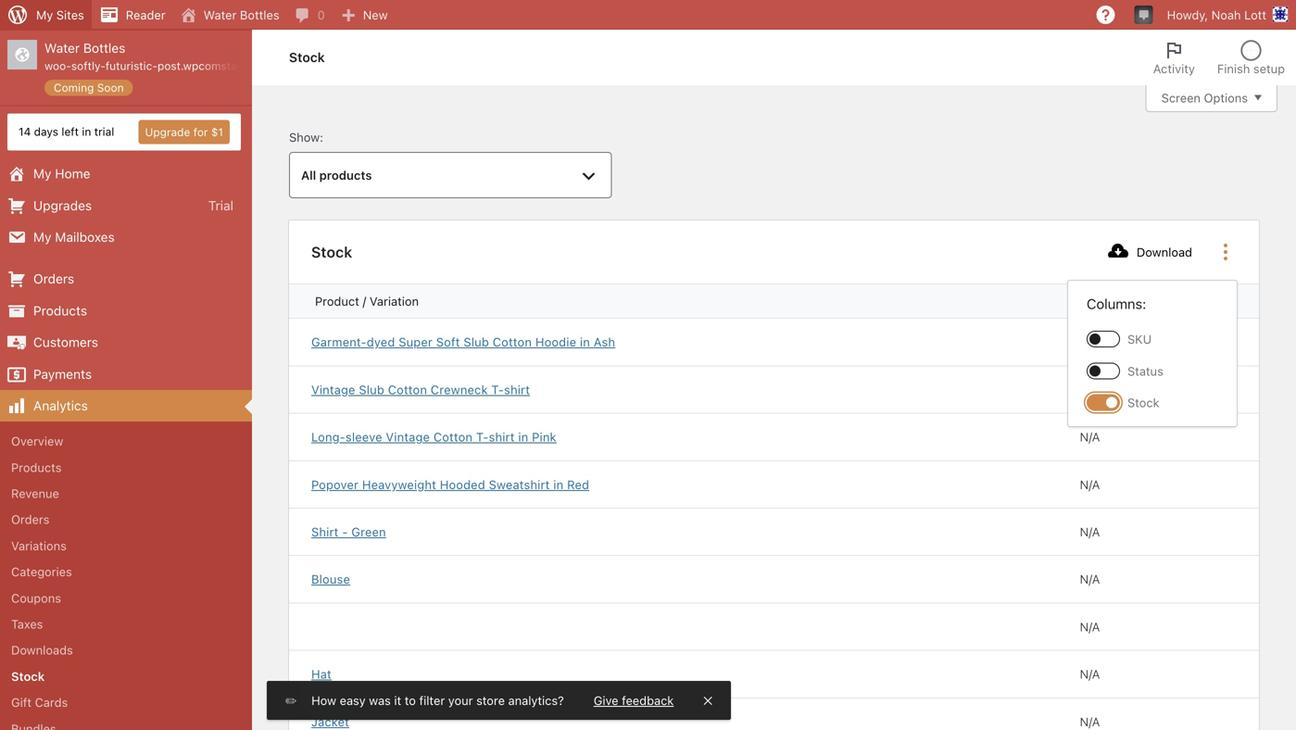 Task type: describe. For each thing, give the bounding box(es) containing it.
my mailboxes link
[[0, 221, 252, 253]]

t- for cotton
[[476, 430, 489, 444]]

vintage slub cotton crewneck t-shirt link
[[311, 381, 1035, 398]]

0 horizontal spatial vintage
[[311, 383, 355, 396]]

popover heavyweight hooded sweatshirt in red
[[311, 477, 589, 491]]

garment-dyed super soft slub cotton hoodie in ash link
[[311, 334, 1035, 351]]

shirt - green link
[[311, 523, 1035, 540]]

long-sleeve vintage cotton t-shirt in pink link
[[311, 429, 1035, 445]]

trial
[[208, 198, 233, 213]]

how
[[311, 693, 336, 707]]

finish
[[1217, 62, 1250, 76]]

1 horizontal spatial slub
[[464, 335, 489, 349]]

✕
[[703, 693, 713, 707]]

t- for crewneck
[[491, 383, 504, 396]]

gift
[[11, 695, 32, 709]]

revenue
[[11, 486, 59, 500]]

n/a for blouse
[[1080, 572, 1100, 586]]

product
[[315, 294, 359, 308]]

revenue link
[[0, 480, 252, 507]]

:
[[320, 130, 323, 144]]

/
[[363, 294, 366, 308]]

my home
[[33, 166, 90, 181]]

2 products link from the top
[[0, 454, 252, 480]]

water for water bottles woo-softly-futuristic-post.wpcomstaging.com coming soon
[[44, 40, 80, 56]]

home
[[55, 166, 90, 181]]

stock down 0 link
[[289, 49, 325, 65]]

my mailboxes
[[33, 229, 115, 245]]

upgrades
[[33, 198, 92, 213]]

all products
[[301, 168, 372, 182]]

trial
[[94, 125, 114, 138]]

reader link
[[92, 0, 173, 30]]

download button
[[1096, 236, 1203, 269]]

vintage slub cotton crewneck t-shirt
[[311, 383, 530, 396]]

screen options button
[[1146, 84, 1278, 112]]

in left red
[[553, 477, 564, 491]]

all
[[301, 168, 316, 182]]

variation
[[370, 294, 419, 308]]

✏
[[285, 693, 297, 707]]

taxes link
[[0, 611, 252, 637]]

stock link
[[0, 663, 252, 689]]

status
[[1128, 364, 1163, 378]]

-
[[342, 525, 348, 539]]

soft
[[436, 335, 460, 349]]

in inside navigation
[[82, 125, 91, 138]]

overview
[[11, 434, 63, 448]]

finish setup button
[[1206, 30, 1296, 85]]

lott
[[1244, 8, 1266, 22]]

red
[[567, 477, 589, 491]]

crewneck
[[431, 383, 488, 396]]

toolbar navigation
[[0, 0, 1296, 33]]

sleeve
[[346, 430, 382, 444]]

popover heavyweight hooded sweatshirt in red link
[[311, 476, 1035, 493]]

ash
[[594, 335, 615, 349]]

stock button
[[1073, 285, 1149, 318]]

dyed
[[367, 335, 395, 349]]

woo-
[[44, 59, 71, 72]]

0
[[317, 8, 325, 22]]

options
[[1204, 91, 1248, 105]]

easy
[[340, 693, 366, 707]]

columns: menu
[[1076, 288, 1229, 419]]

0 vertical spatial products
[[33, 303, 87, 318]]

product / variation button
[[304, 285, 452, 318]]

green
[[351, 525, 386, 539]]

your
[[448, 693, 473, 707]]

filter
[[419, 693, 445, 707]]

post.wpcomstaging.com
[[157, 59, 285, 72]]

gift cards
[[11, 695, 68, 709]]

garment-
[[311, 335, 367, 349]]

1 vertical spatial vintage
[[386, 430, 430, 444]]

✕ button
[[703, 692, 713, 709]]

pencil icon image
[[285, 693, 297, 707]]

upgrade for $1 button
[[138, 120, 230, 144]]

download
[[1137, 245, 1192, 259]]

heavyweight
[[362, 477, 436, 491]]

hat link
[[311, 666, 1035, 683]]

cards
[[35, 695, 68, 709]]

in left ash
[[580, 335, 590, 349]]

downloads
[[11, 643, 73, 657]]

customers
[[33, 335, 98, 350]]

screen options
[[1161, 91, 1248, 105]]

hoodie
[[535, 335, 576, 349]]

1 orders link from the top
[[0, 263, 252, 295]]

noah
[[1212, 8, 1241, 22]]

feedback
[[622, 693, 674, 707]]

2 orders link from the top
[[0, 507, 252, 533]]

give feedback
[[594, 693, 674, 707]]

0 vertical spatial orders
[[33, 271, 74, 286]]

payments
[[33, 366, 92, 381]]

it
[[394, 693, 401, 707]]

coming
[[54, 81, 94, 94]]

sku
[[1128, 332, 1152, 346]]

garment-dyed super soft slub cotton hoodie in ash
[[311, 335, 615, 349]]



Task type: vqa. For each thing, say whether or not it's contained in the screenshot.
:
yes



Task type: locate. For each thing, give the bounding box(es) containing it.
1 vertical spatial cotton
[[388, 383, 427, 396]]

days
[[34, 125, 58, 138]]

shirt inside the long-sleeve vintage cotton t-shirt in pink link
[[489, 430, 515, 444]]

my sites link
[[0, 0, 92, 30]]

products link down the analytics 'link'
[[0, 454, 252, 480]]

products
[[33, 303, 87, 318], [11, 460, 62, 474]]

products
[[319, 168, 372, 182]]

6 n/a from the top
[[1080, 572, 1100, 586]]

7 n/a from the top
[[1080, 620, 1100, 634]]

blouse link
[[311, 571, 1035, 588]]

jacket
[[311, 715, 349, 728]]

main menu navigation
[[0, 30, 285, 730]]

stock up product
[[311, 243, 352, 261]]

2 n/a from the top
[[1080, 383, 1100, 396]]

my
[[36, 8, 53, 22], [33, 166, 51, 181], [33, 229, 51, 245]]

stock
[[289, 49, 325, 65], [311, 243, 352, 261], [1084, 294, 1116, 308], [1128, 396, 1160, 410], [11, 669, 45, 683]]

stock down download button
[[1084, 294, 1116, 308]]

stock inside button
[[1084, 294, 1116, 308]]

0 vertical spatial orders link
[[0, 263, 252, 295]]

stock up gift
[[11, 669, 45, 683]]

to
[[405, 693, 416, 707]]

analytics?
[[508, 693, 564, 707]]

1 vertical spatial t-
[[476, 430, 489, 444]]

0 vertical spatial cotton
[[493, 335, 532, 349]]

products down overview
[[11, 460, 62, 474]]

bottles left 0 link
[[240, 8, 279, 22]]

water bottles woo-softly-futuristic-post.wpcomstaging.com coming soon
[[44, 40, 285, 94]]

howdy,
[[1167, 8, 1208, 22]]

notification image
[[1137, 6, 1151, 21]]

1 horizontal spatial bottles
[[240, 8, 279, 22]]

vintage up long-
[[311, 383, 355, 396]]

payments link
[[0, 358, 252, 390]]

finish setup
[[1217, 62, 1285, 76]]

my left home
[[33, 166, 51, 181]]

2 vertical spatial my
[[33, 229, 51, 245]]

downloads link
[[0, 637, 252, 663]]

categories link
[[0, 559, 252, 585]]

analytics
[[33, 398, 88, 413]]

1 vertical spatial slub
[[359, 383, 384, 396]]

n/a for garment-dyed super soft slub cotton hoodie in ash
[[1080, 335, 1100, 349]]

n/a for popover heavyweight hooded sweatshirt in red
[[1080, 477, 1100, 491]]

water inside water bottles woo-softly-futuristic-post.wpcomstaging.com coming soon
[[44, 40, 80, 56]]

my left sites at the top of the page
[[36, 8, 53, 22]]

orders down my mailboxes in the top left of the page
[[33, 271, 74, 286]]

in right left
[[82, 125, 91, 138]]

2 horizontal spatial cotton
[[493, 335, 532, 349]]

new link
[[332, 0, 395, 30]]

1 horizontal spatial t-
[[491, 383, 504, 396]]

soon
[[97, 81, 124, 94]]

slub up sleeve
[[359, 383, 384, 396]]

gift cards link
[[0, 689, 252, 716]]

vintage
[[311, 383, 355, 396], [386, 430, 430, 444]]

n/a for long-sleeve vintage cotton t-shirt in pink
[[1080, 430, 1100, 444]]

bottles
[[240, 8, 279, 22], [83, 40, 125, 56]]

water bottles
[[203, 8, 279, 22]]

shirt
[[504, 383, 530, 396], [489, 430, 515, 444]]

1 vertical spatial shirt
[[489, 430, 515, 444]]

0 vertical spatial water
[[203, 8, 237, 22]]

1 n/a from the top
[[1080, 335, 1100, 349]]

bottles inside toolbar navigation
[[240, 8, 279, 22]]

0 horizontal spatial cotton
[[388, 383, 427, 396]]

0 vertical spatial slub
[[464, 335, 489, 349]]

orders link
[[0, 263, 252, 295], [0, 507, 252, 533]]

popover
[[311, 477, 359, 491]]

t- right crewneck
[[491, 383, 504, 396]]

hat
[[311, 667, 332, 681]]

5 n/a from the top
[[1080, 525, 1100, 539]]

shirt for cotton
[[489, 430, 515, 444]]

tab list containing activity
[[1142, 30, 1296, 85]]

4 n/a from the top
[[1080, 477, 1100, 491]]

products link
[[0, 295, 252, 327], [0, 454, 252, 480]]

0 horizontal spatial t-
[[476, 430, 489, 444]]

1 vertical spatial bottles
[[83, 40, 125, 56]]

shirt inside vintage slub cotton crewneck t-shirt link
[[504, 383, 530, 396]]

my for my sites
[[36, 8, 53, 22]]

coupons
[[11, 591, 61, 605]]

howdy, noah lott
[[1167, 8, 1266, 22]]

my sites
[[36, 8, 84, 22]]

0 horizontal spatial bottles
[[83, 40, 125, 56]]

14 days left in trial
[[19, 125, 114, 138]]

0 link
[[287, 0, 332, 30]]

n/a
[[1080, 335, 1100, 349], [1080, 383, 1100, 396], [1080, 430, 1100, 444], [1080, 477, 1100, 491], [1080, 525, 1100, 539], [1080, 572, 1100, 586], [1080, 620, 1100, 634], [1080, 667, 1100, 681], [1080, 715, 1100, 728]]

sweatshirt
[[489, 477, 550, 491]]

water for water bottles
[[203, 8, 237, 22]]

0 vertical spatial bottles
[[240, 8, 279, 22]]

stock inside main menu navigation
[[11, 669, 45, 683]]

water bottles link
[[173, 0, 287, 30]]

0 horizontal spatial slub
[[359, 383, 384, 396]]

left
[[62, 125, 79, 138]]

bottles inside water bottles woo-softly-futuristic-post.wpcomstaging.com coming soon
[[83, 40, 125, 56]]

1 horizontal spatial vintage
[[386, 430, 430, 444]]

super
[[399, 335, 433, 349]]

overview link
[[0, 428, 252, 454]]

my down upgrades at the left of the page
[[33, 229, 51, 245]]

1 vertical spatial products link
[[0, 454, 252, 480]]

blouse
[[311, 572, 350, 586]]

reader
[[126, 8, 166, 22]]

activity
[[1153, 62, 1195, 76]]

jacket link
[[311, 713, 1035, 730]]

n/a for shirt - green
[[1080, 525, 1100, 539]]

1 vertical spatial water
[[44, 40, 80, 56]]

2 vertical spatial cotton
[[433, 430, 473, 444]]

upgrade for $1
[[145, 126, 223, 139]]

choose which values to display image
[[1215, 241, 1237, 263]]

1 vertical spatial products
[[11, 460, 62, 474]]

0 vertical spatial my
[[36, 8, 53, 22]]

how easy was it to filter your store analytics?
[[311, 693, 564, 707]]

0 vertical spatial shirt
[[504, 383, 530, 396]]

variations link
[[0, 533, 252, 559]]

in left pink
[[518, 430, 528, 444]]

customers link
[[0, 327, 252, 358]]

orders down revenue
[[11, 513, 49, 526]]

0 horizontal spatial water
[[44, 40, 80, 56]]

stock down status
[[1128, 396, 1160, 410]]

shirt left pink
[[489, 430, 515, 444]]

bottles for water bottles
[[240, 8, 279, 22]]

shirt for crewneck
[[504, 383, 530, 396]]

3 n/a from the top
[[1080, 430, 1100, 444]]

analytics link
[[0, 390, 252, 422]]

0 vertical spatial products link
[[0, 295, 252, 327]]

pink
[[532, 430, 557, 444]]

give
[[594, 693, 618, 707]]

slub right soft
[[464, 335, 489, 349]]

products link up 'payments' 'link'
[[0, 295, 252, 327]]

cotton left hoodie at left top
[[493, 335, 532, 349]]

1 horizontal spatial water
[[203, 8, 237, 22]]

9 n/a from the top
[[1080, 715, 1100, 728]]

my inside toolbar navigation
[[36, 8, 53, 22]]

activity button
[[1142, 30, 1206, 85]]

cotton up popover heavyweight hooded sweatshirt in red
[[433, 430, 473, 444]]

my for my mailboxes
[[33, 229, 51, 245]]

my for my home
[[33, 166, 51, 181]]

products up customers
[[33, 303, 87, 318]]

taxes
[[11, 617, 43, 631]]

1 horizontal spatial cotton
[[433, 430, 473, 444]]

water up woo-
[[44, 40, 80, 56]]

water inside toolbar navigation
[[203, 8, 237, 22]]

was
[[369, 693, 391, 707]]

orders link down my mailboxes link
[[0, 263, 252, 295]]

mailboxes
[[55, 229, 115, 245]]

slub
[[464, 335, 489, 349], [359, 383, 384, 396]]

upgrade
[[145, 126, 190, 139]]

1 products link from the top
[[0, 295, 252, 327]]

show :
[[289, 130, 323, 144]]

give feedback button
[[594, 692, 674, 709]]

14
[[19, 125, 31, 138]]

variations
[[11, 539, 67, 553]]

tab list
[[1142, 30, 1296, 85]]

1 vertical spatial my
[[33, 166, 51, 181]]

8 n/a from the top
[[1080, 667, 1100, 681]]

shirt right crewneck
[[504, 383, 530, 396]]

cotton down super
[[388, 383, 427, 396]]

bottles for water bottles woo-softly-futuristic-post.wpcomstaging.com coming soon
[[83, 40, 125, 56]]

1 vertical spatial orders
[[11, 513, 49, 526]]

water up 'post.wpcomstaging.com'
[[203, 8, 237, 22]]

orders link up categories link
[[0, 507, 252, 533]]

n/a for vintage slub cotton crewneck t-shirt
[[1080, 383, 1100, 396]]

vintage right sleeve
[[386, 430, 430, 444]]

columns:
[[1087, 296, 1146, 312]]

1 vertical spatial orders link
[[0, 507, 252, 533]]

show
[[289, 130, 320, 144]]

n/a for hat
[[1080, 667, 1100, 681]]

coupons link
[[0, 585, 252, 611]]

n/a for jacket
[[1080, 715, 1100, 728]]

stock inside 'columns:' 'menu'
[[1128, 396, 1160, 410]]

hooded
[[440, 477, 485, 491]]

all products button
[[289, 152, 612, 198]]

0 vertical spatial vintage
[[311, 383, 355, 396]]

t- up hooded
[[476, 430, 489, 444]]

bottles up softly-
[[83, 40, 125, 56]]

0 vertical spatial t-
[[491, 383, 504, 396]]



